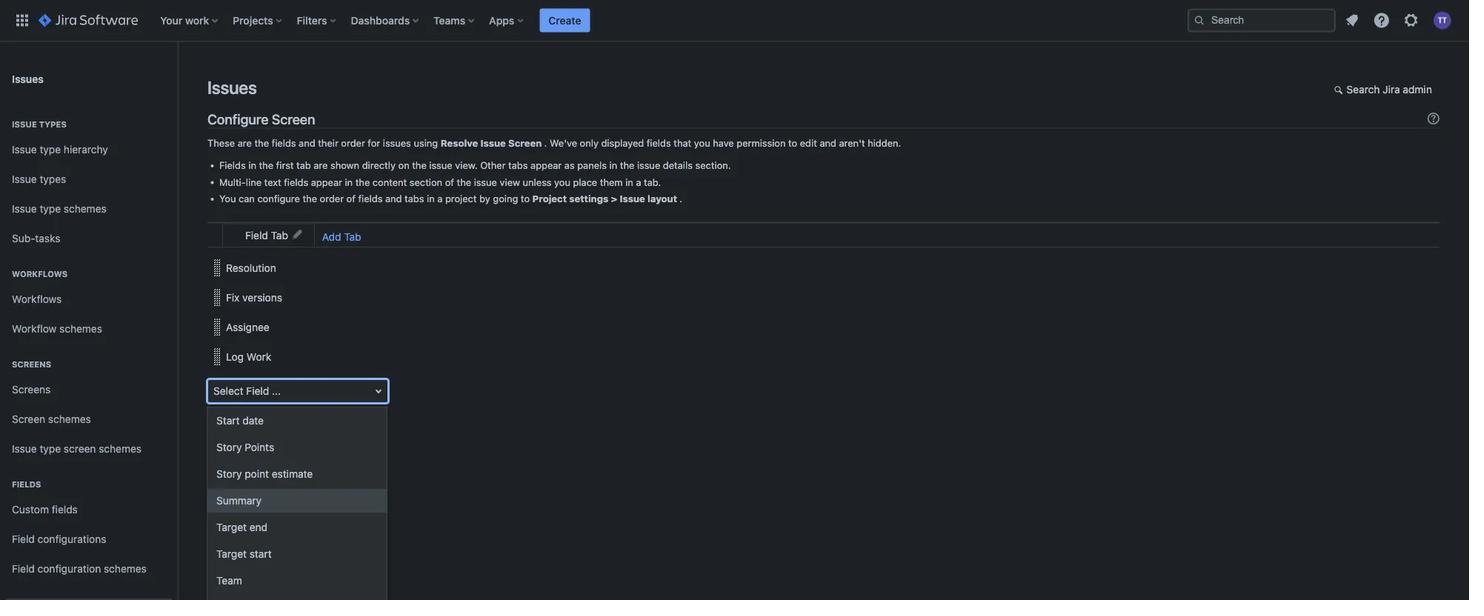 Task type: locate. For each thing, give the bounding box(es) containing it.
schemes down 'field configurations' 'link'
[[104, 563, 147, 575]]

workflows for workflows group
[[12, 269, 68, 279]]

resolve
[[441, 137, 478, 148]]

notifications image
[[1344, 11, 1361, 29]]

type down types
[[40, 143, 61, 156]]

shown
[[331, 160, 360, 171]]

you down as
[[554, 176, 571, 187]]

types
[[40, 173, 66, 185]]

issues
[[12, 72, 44, 85], [208, 77, 257, 98]]

tab left small image
[[271, 229, 288, 241]]

appear
[[531, 160, 562, 171], [311, 176, 342, 187]]

a left field
[[236, 408, 241, 418]]

types
[[39, 120, 67, 129]]

2 vertical spatial a
[[236, 408, 241, 418]]

points
[[245, 441, 274, 454]]

fields up field configurations
[[52, 504, 78, 516]]

target start link
[[208, 542, 387, 566]]

screen left we've
[[508, 137, 542, 148]]

issue up the by
[[474, 176, 497, 187]]

fields inside group
[[12, 480, 41, 489]]

0 vertical spatial fields
[[219, 160, 246, 171]]

order left for
[[341, 137, 365, 148]]

2 story from the top
[[216, 468, 242, 480]]

to right going
[[521, 193, 530, 204]]

1 vertical spatial screens
[[12, 384, 51, 396]]

3 type from the top
[[40, 443, 61, 455]]

issue types
[[12, 120, 67, 129]]

order down shown
[[320, 193, 344, 204]]

1 horizontal spatial issues
[[208, 77, 257, 98]]

content
[[373, 176, 407, 187]]

to left add
[[264, 408, 273, 418]]

field inside "link"
[[245, 229, 268, 241]]

workflows group
[[6, 253, 172, 348]]

1 horizontal spatial tab
[[344, 231, 361, 243]]

1 horizontal spatial you
[[694, 137, 710, 148]]

directly
[[362, 160, 396, 171]]

appear down shown
[[311, 176, 342, 187]]

of down shown
[[347, 193, 356, 204]]

2 target from the top
[[216, 548, 247, 560]]

screen up first
[[272, 111, 315, 127]]

layout
[[648, 193, 677, 204]]

story down the start
[[216, 441, 242, 454]]

issue type screen schemes
[[12, 443, 142, 455]]

issues up issue types
[[12, 72, 44, 85]]

field down custom
[[12, 533, 35, 546]]

view
[[500, 176, 520, 187]]

1 horizontal spatial a
[[437, 193, 443, 204]]

a left "project"
[[437, 193, 443, 204]]

by
[[480, 193, 490, 204]]

type
[[40, 143, 61, 156], [40, 203, 61, 215], [40, 443, 61, 455]]

story point estimate
[[216, 468, 313, 480]]

schemes inside workflows group
[[59, 323, 102, 335]]

field left "configuration" at the bottom left of page
[[12, 563, 35, 575]]

1 horizontal spatial fields
[[219, 160, 246, 171]]

teams
[[434, 14, 466, 26]]

filters
[[297, 14, 327, 26]]

1 horizontal spatial appear
[[531, 160, 562, 171]]

custom fields link
[[6, 495, 172, 525]]

work
[[247, 351, 271, 363]]

issue for issue types
[[12, 120, 37, 129]]

search jira admin link
[[1327, 79, 1440, 102]]

are
[[238, 137, 252, 148], [314, 160, 328, 171]]

1 horizontal spatial of
[[445, 176, 454, 187]]

type up the tasks
[[40, 203, 61, 215]]

2 vertical spatial field
[[12, 563, 35, 575]]

small image
[[1334, 84, 1346, 96]]

. inside fields in the first tab are shown directly on the issue view. other tabs appear as panels in the issue details section. multi-line text fields appear in the content section of the issue view unless you place them in a tab. you can configure the order of fields and tabs in a project by going to project settings > issue layout .
[[680, 193, 683, 204]]

tabs up the "view"
[[508, 160, 528, 171]]

1 horizontal spatial and
[[385, 193, 402, 204]]

issue inside screens group
[[12, 443, 37, 455]]

the up text
[[259, 160, 274, 171]]

tasks
[[35, 232, 60, 245]]

of
[[445, 176, 454, 187], [347, 193, 356, 204]]

1 vertical spatial you
[[554, 176, 571, 187]]

1 story from the top
[[216, 441, 242, 454]]

screens down workflow on the left bottom of the page
[[12, 360, 51, 369]]

fields down "tab"
[[284, 176, 308, 187]]

1 vertical spatial .
[[680, 193, 683, 204]]

and right edit
[[820, 137, 837, 148]]

custom fields
[[12, 504, 78, 516]]

you right that
[[694, 137, 710, 148]]

0 horizontal spatial tab
[[271, 229, 288, 241]]

permission
[[737, 137, 786, 148]]

1 vertical spatial of
[[347, 193, 356, 204]]

issue
[[429, 160, 453, 171], [637, 160, 661, 171], [474, 176, 497, 187]]

date
[[243, 415, 264, 427]]

0 vertical spatial of
[[445, 176, 454, 187]]

workflows down sub-tasks
[[12, 269, 68, 279]]

screen
[[272, 111, 315, 127], [508, 137, 542, 148], [12, 413, 45, 425]]

target
[[216, 521, 247, 534], [216, 548, 247, 560]]

type left screen
[[40, 443, 61, 455]]

workflow
[[12, 323, 57, 335]]

in
[[248, 160, 256, 171], [610, 160, 617, 171], [345, 176, 353, 187], [626, 176, 634, 187], [427, 193, 435, 204]]

issues up configure at the left top of the page
[[208, 77, 257, 98]]

assignee
[[226, 321, 270, 333]]

story point estimate link
[[208, 462, 387, 486]]

tab for add tab
[[344, 231, 361, 243]]

story points
[[216, 441, 274, 454]]

workflows up workflow on the left bottom of the page
[[12, 293, 62, 305]]

appswitcher icon image
[[13, 11, 31, 29]]

1 horizontal spatial are
[[314, 160, 328, 171]]

1 horizontal spatial .
[[680, 193, 683, 204]]

story
[[216, 441, 242, 454], [216, 468, 242, 480]]

schemes right screen
[[99, 443, 142, 455]]

fields up multi-
[[219, 160, 246, 171]]

0 vertical spatial screens
[[12, 360, 51, 369]]

fields group
[[6, 464, 172, 588]]

you inside fields in the first tab are shown directly on the issue view. other tabs appear as panels in the issue details section. multi-line text fields appear in the content section of the issue view unless you place them in a tab. you can configure the order of fields and tabs in a project by going to project settings > issue layout .
[[554, 176, 571, 187]]

1 workflows from the top
[[12, 269, 68, 279]]

their
[[318, 137, 339, 148]]

1 target from the top
[[216, 521, 247, 534]]

and
[[299, 137, 315, 148], [820, 137, 837, 148], [385, 193, 402, 204]]

select
[[208, 408, 234, 418]]

0 horizontal spatial of
[[347, 193, 356, 204]]

and down content
[[385, 193, 402, 204]]

0 horizontal spatial you
[[554, 176, 571, 187]]

your work button
[[156, 9, 224, 32]]

of up "project"
[[445, 176, 454, 187]]

tab for field tab
[[271, 229, 288, 241]]

1 vertical spatial field
[[12, 533, 35, 546]]

projects button
[[228, 9, 288, 32]]

0 vertical spatial a
[[636, 176, 641, 187]]

jira software image
[[39, 11, 138, 29], [39, 11, 138, 29]]

schemes
[[64, 203, 107, 215], [59, 323, 102, 335], [48, 413, 91, 425], [99, 443, 142, 455], [104, 563, 147, 575]]

you
[[694, 137, 710, 148], [554, 176, 571, 187]]

issue for issue type schemes
[[12, 203, 37, 215]]

in down shown
[[345, 176, 353, 187]]

to
[[789, 137, 798, 148], [521, 193, 530, 204], [264, 408, 273, 418], [302, 408, 310, 418]]

0 horizontal spatial fields
[[12, 480, 41, 489]]

target for target end
[[216, 521, 247, 534]]

schemes down issue types link
[[64, 203, 107, 215]]

issue for issue types
[[12, 173, 37, 185]]

project
[[533, 193, 567, 204]]

. right 'layout'
[[680, 193, 683, 204]]

screen schemes
[[12, 413, 91, 425]]

target left end
[[216, 521, 247, 534]]

order inside fields in the first tab are shown directly on the issue view. other tabs appear as panels in the issue details section. multi-line text fields appear in the content section of the issue view unless you place them in a tab. you can configure the order of fields and tabs in a project by going to project settings > issue layout .
[[320, 193, 344, 204]]

0 vertical spatial type
[[40, 143, 61, 156]]

banner
[[0, 0, 1470, 42]]

2 type from the top
[[40, 203, 61, 215]]

field
[[244, 408, 262, 418]]

fields down content
[[358, 193, 383, 204]]

fields up custom
[[12, 480, 41, 489]]

1 vertical spatial tabs
[[405, 193, 424, 204]]

0 horizontal spatial and
[[299, 137, 315, 148]]

0 vertical spatial order
[[341, 137, 365, 148]]

only
[[580, 137, 599, 148]]

story left 'point'
[[216, 468, 242, 480]]

order
[[341, 137, 365, 148], [320, 193, 344, 204]]

option
[[208, 596, 387, 600]]

tab right add
[[344, 231, 361, 243]]

screens for 'screens' link
[[12, 384, 51, 396]]

list box
[[208, 408, 387, 600]]

1 vertical spatial story
[[216, 468, 242, 480]]

0 vertical spatial you
[[694, 137, 710, 148]]

issue type schemes link
[[6, 194, 172, 224]]

schemes down workflows link
[[59, 323, 102, 335]]

to left edit
[[789, 137, 798, 148]]

2 horizontal spatial screen
[[508, 137, 542, 148]]

type inside screens group
[[40, 443, 61, 455]]

your profile and settings image
[[1434, 11, 1452, 29]]

these are the fields and their order for issues using resolve issue screen . we've only displayed fields that you have permission to edit and aren't hidden.
[[208, 137, 901, 148]]

1 type from the top
[[40, 143, 61, 156]]

fields up first
[[272, 137, 296, 148]]

admin
[[1403, 83, 1433, 96]]

field up resolution at the left of the page
[[245, 229, 268, 241]]

field inside 'link'
[[12, 533, 35, 546]]

a
[[636, 176, 641, 187], [437, 193, 443, 204], [236, 408, 241, 418]]

other
[[480, 160, 506, 171]]

1 vertical spatial a
[[437, 193, 443, 204]]

0 horizontal spatial screen
[[12, 413, 45, 425]]

issue for issue type hierarchy
[[12, 143, 37, 156]]

0 horizontal spatial tabs
[[405, 193, 424, 204]]

fields inside fields in the first tab are shown directly on the issue view. other tabs appear as panels in the issue details section. multi-line text fields appear in the content section of the issue view unless you place them in a tab. you can configure the order of fields and tabs in a project by going to project settings > issue layout .
[[219, 160, 246, 171]]

0 vertical spatial workflows
[[12, 269, 68, 279]]

are right "tab"
[[314, 160, 328, 171]]

issue
[[12, 120, 37, 129], [481, 137, 506, 148], [12, 143, 37, 156], [12, 173, 37, 185], [620, 193, 645, 204], [12, 203, 37, 215], [12, 443, 37, 455]]

fields for fields in the first tab are shown directly on the issue view. other tabs appear as panels in the issue details section. multi-line text fields appear in the content section of the issue view unless you place them in a tab. you can configure the order of fields and tabs in a project by going to project settings > issue layout .
[[219, 160, 246, 171]]

screen up issue type screen schemes
[[12, 413, 45, 425]]

screens up screen schemes
[[12, 384, 51, 396]]

1 vertical spatial fields
[[12, 480, 41, 489]]

start
[[250, 548, 272, 560]]

schemes inside issue types group
[[64, 203, 107, 215]]

appear up unless
[[531, 160, 562, 171]]

using
[[414, 137, 438, 148]]

2 screens from the top
[[12, 384, 51, 396]]

tab inside "link"
[[271, 229, 288, 241]]

2 horizontal spatial and
[[820, 137, 837, 148]]

issues
[[383, 137, 411, 148]]

story for story points
[[216, 441, 242, 454]]

0 vertical spatial screen
[[272, 111, 315, 127]]

2 vertical spatial screen
[[12, 413, 45, 425]]

have
[[713, 137, 734, 148]]

1 vertical spatial target
[[216, 548, 247, 560]]

1 vertical spatial are
[[314, 160, 328, 171]]

target up team
[[216, 548, 247, 560]]

0 vertical spatial story
[[216, 441, 242, 454]]

0 horizontal spatial are
[[238, 137, 252, 148]]

log
[[226, 351, 244, 363]]

1 vertical spatial workflows
[[12, 293, 62, 305]]

1 screens from the top
[[12, 360, 51, 369]]

field for field configuration schemes
[[12, 563, 35, 575]]

versions
[[242, 292, 282, 304]]

2 vertical spatial type
[[40, 443, 61, 455]]

issue types group
[[6, 104, 172, 258]]

are right the these
[[238, 137, 252, 148]]

1 vertical spatial appear
[[311, 176, 342, 187]]

as
[[565, 160, 575, 171]]

and left their
[[299, 137, 315, 148]]

0 vertical spatial field
[[245, 229, 268, 241]]

2 workflows from the top
[[12, 293, 62, 305]]

screen inside group
[[12, 413, 45, 425]]

screens link
[[6, 375, 172, 405]]

0 vertical spatial .
[[544, 137, 547, 148]]

. left we've
[[544, 137, 547, 148]]

1 vertical spatial type
[[40, 203, 61, 215]]

tabs down section at the left top of page
[[405, 193, 424, 204]]

tab
[[271, 229, 288, 241], [344, 231, 361, 243]]

issue up tab.
[[637, 160, 661, 171]]

0 vertical spatial appear
[[531, 160, 562, 171]]

1 vertical spatial order
[[320, 193, 344, 204]]

issue types
[[12, 173, 66, 185]]

target for target start
[[216, 548, 247, 560]]

the right 'configure'
[[303, 193, 317, 204]]

1 horizontal spatial tabs
[[508, 160, 528, 171]]

in down section at the left top of page
[[427, 193, 435, 204]]

field tab
[[245, 229, 288, 241]]

issue type schemes
[[12, 203, 107, 215]]

issue up section at the left top of page
[[429, 160, 453, 171]]

1 horizontal spatial screen
[[272, 111, 315, 127]]

a left tab.
[[636, 176, 641, 187]]

tabs
[[508, 160, 528, 171], [405, 193, 424, 204]]

0 vertical spatial target
[[216, 521, 247, 534]]



Task type: vqa. For each thing, say whether or not it's contained in the screenshot.
the top the .
yes



Task type: describe. For each thing, give the bounding box(es) containing it.
0 vertical spatial tabs
[[508, 160, 528, 171]]

issue for issue type screen schemes
[[12, 443, 37, 455]]

field configuration schemes link
[[6, 554, 172, 584]]

on
[[398, 160, 410, 171]]

search image
[[1194, 14, 1206, 26]]

settings
[[569, 193, 609, 204]]

the right on
[[412, 160, 427, 171]]

projects
[[233, 14, 273, 26]]

sub-tasks
[[12, 232, 60, 245]]

sub-
[[12, 232, 35, 245]]

workflow schemes
[[12, 323, 102, 335]]

screens for screens group
[[12, 360, 51, 369]]

1 vertical spatial screen
[[508, 137, 542, 148]]

fields left that
[[647, 137, 671, 148]]

filters button
[[292, 9, 342, 32]]

your
[[160, 14, 183, 26]]

schemes up issue type screen schemes
[[48, 413, 91, 425]]

for
[[368, 137, 380, 148]]

0 vertical spatial are
[[238, 137, 252, 148]]

fields for fields
[[12, 480, 41, 489]]

0 horizontal spatial issues
[[12, 72, 44, 85]]

place
[[573, 176, 597, 187]]

issue inside fields in the first tab are shown directly on the issue view. other tabs appear as panels in the issue details section. multi-line text fields appear in the content section of the issue view unless you place them in a tab. you can configure the order of fields and tabs in a project by going to project settings > issue layout .
[[620, 193, 645, 204]]

search jira admin
[[1347, 83, 1433, 96]]

0 horizontal spatial appear
[[311, 176, 342, 187]]

point
[[245, 468, 269, 480]]

them
[[600, 176, 623, 187]]

summary link
[[208, 489, 387, 513]]

the down view. on the top left of page
[[457, 176, 471, 187]]

fields inside group
[[52, 504, 78, 516]]

tab
[[296, 160, 311, 171]]

configure
[[257, 193, 300, 204]]

workflows for workflows link
[[12, 293, 62, 305]]

dashboards button
[[347, 9, 425, 32]]

1 horizontal spatial issue
[[474, 176, 497, 187]]

first
[[276, 160, 294, 171]]

the right it
[[313, 408, 326, 418]]

type for screen
[[40, 443, 61, 455]]

search
[[1347, 83, 1380, 96]]

section
[[410, 176, 443, 187]]

custom
[[12, 504, 49, 516]]

and inside fields in the first tab are shown directly on the issue view. other tabs appear as panels in the issue details section. multi-line text fields appear in the content section of the issue view unless you place them in a tab. you can configure the order of fields and tabs in a project by going to project settings > issue layout .
[[385, 193, 402, 204]]

team link
[[208, 569, 387, 593]]

end
[[250, 521, 268, 534]]

configure
[[208, 111, 269, 127]]

workflow schemes link
[[6, 314, 172, 344]]

project
[[445, 193, 477, 204]]

add
[[275, 408, 291, 418]]

screen.
[[329, 408, 360, 418]]

to right it
[[302, 408, 310, 418]]

unless
[[523, 176, 552, 187]]

fields in the first tab are shown directly on the issue view. other tabs appear as panels in the issue details section. multi-line text fields appear in the content section of the issue view unless you place them in a tab. you can configure the order of fields and tabs in a project by going to project settings > issue layout .
[[219, 160, 731, 204]]

in up them
[[610, 160, 617, 171]]

in up line
[[248, 160, 256, 171]]

target start
[[216, 548, 272, 560]]

the down directly
[[356, 176, 370, 187]]

the down configure screen
[[255, 137, 269, 148]]

issue type screen schemes link
[[6, 434, 172, 464]]

start date
[[216, 415, 264, 427]]

start
[[216, 415, 240, 427]]

summary
[[216, 495, 262, 507]]

log work
[[226, 351, 271, 363]]

tab.
[[644, 176, 661, 187]]

create
[[549, 14, 581, 26]]

2 horizontal spatial a
[[636, 176, 641, 187]]

add tab link
[[315, 226, 369, 247]]

apps
[[489, 14, 515, 26]]

workflows link
[[6, 285, 172, 314]]

field for field configurations
[[12, 533, 35, 546]]

target end
[[216, 521, 268, 534]]

to inside fields in the first tab are shown directly on the issue view. other tabs appear as panels in the issue details section. multi-line text fields appear in the content section of the issue view unless you place them in a tab. you can configure the order of fields and tabs in a project by going to project settings > issue layout .
[[521, 193, 530, 204]]

dashboards
[[351, 14, 410, 26]]

Select Field ... text field
[[208, 379, 388, 403]]

issue types link
[[6, 165, 172, 194]]

your work
[[160, 14, 209, 26]]

it
[[294, 408, 299, 418]]

field tab link
[[222, 223, 315, 246]]

we've
[[550, 137, 577, 148]]

field configuration schemes
[[12, 563, 147, 575]]

add tab
[[322, 231, 361, 243]]

settings image
[[1403, 11, 1421, 29]]

are inside fields in the first tab are shown directly on the issue view. other tabs appear as panels in the issue details section. multi-line text fields appear in the content section of the issue view unless you place them in a tab. you can configure the order of fields and tabs in a project by going to project settings > issue layout .
[[314, 160, 328, 171]]

select a field to add it to the screen.
[[208, 408, 360, 418]]

screen
[[64, 443, 96, 455]]

small image
[[291, 229, 303, 241]]

0 horizontal spatial a
[[236, 408, 241, 418]]

schemes inside fields group
[[104, 563, 147, 575]]

field for field tab
[[245, 229, 268, 241]]

can
[[239, 193, 255, 204]]

configure screen
[[208, 111, 315, 127]]

primary element
[[9, 0, 1188, 41]]

0 horizontal spatial issue
[[429, 160, 453, 171]]

story points link
[[208, 436, 387, 459]]

screens group
[[6, 344, 172, 468]]

help image
[[1373, 11, 1391, 29]]

sub-tasks link
[[6, 224, 172, 253]]

text
[[264, 176, 281, 187]]

jira
[[1383, 83, 1401, 96]]

edit
[[800, 137, 817, 148]]

sidebar navigation image
[[162, 59, 194, 89]]

going
[[493, 193, 518, 204]]

create button
[[540, 9, 590, 32]]

these
[[208, 137, 235, 148]]

configuration
[[38, 563, 101, 575]]

type for hierarchy
[[40, 143, 61, 156]]

field configurations link
[[6, 525, 172, 554]]

0 horizontal spatial .
[[544, 137, 547, 148]]

apps button
[[485, 9, 529, 32]]

banner containing your work
[[0, 0, 1470, 42]]

Search field
[[1188, 9, 1336, 32]]

list box containing start date
[[208, 408, 387, 600]]

issue type hierarchy link
[[6, 135, 172, 165]]

fix
[[226, 292, 240, 304]]

view.
[[455, 160, 478, 171]]

2 horizontal spatial issue
[[637, 160, 661, 171]]

in right them
[[626, 176, 634, 187]]

type for schemes
[[40, 203, 61, 215]]

start date link
[[208, 409, 387, 433]]

fix versions
[[226, 292, 282, 304]]

the up them
[[620, 160, 635, 171]]

work
[[185, 14, 209, 26]]

section.
[[696, 160, 731, 171]]

story for story point estimate
[[216, 468, 242, 480]]



